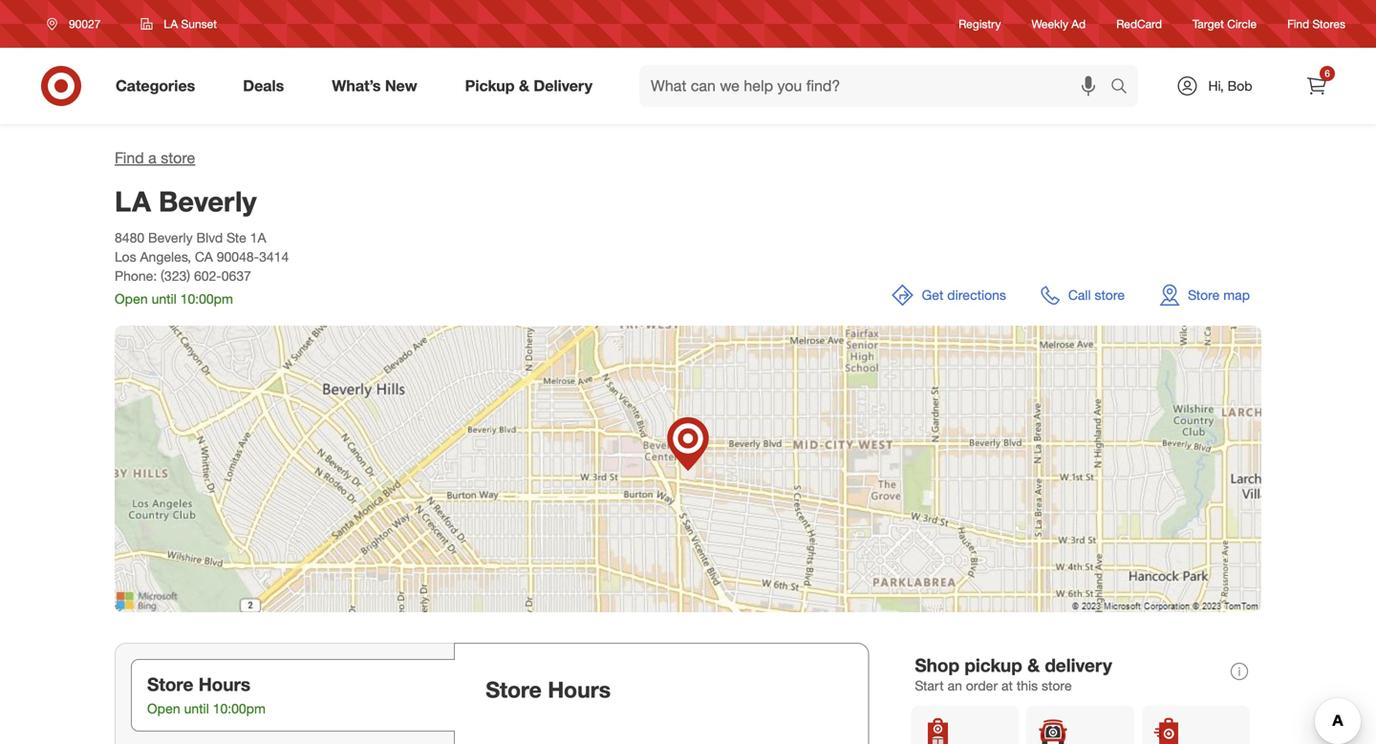 Task type: locate. For each thing, give the bounding box(es) containing it.
pickup
[[465, 77, 515, 95]]

store hours open until 10:00pm
[[147, 674, 266, 717]]

1 horizontal spatial until
[[184, 701, 209, 717]]

start
[[915, 677, 944, 694]]

find left stores
[[1287, 17, 1309, 31]]

find inside "link"
[[1287, 17, 1309, 31]]

ste
[[227, 229, 246, 246]]

la
[[164, 17, 178, 31], [115, 184, 151, 218]]

0 horizontal spatial la
[[115, 184, 151, 218]]

sunset
[[181, 17, 217, 31]]

beverly for 8480
[[148, 229, 193, 246]]

0 horizontal spatial until
[[152, 291, 177, 307]]

What can we help you find? suggestions appear below search field
[[639, 65, 1115, 107]]

1 horizontal spatial la
[[164, 17, 178, 31]]

1 vertical spatial until
[[184, 701, 209, 717]]

find for find a store
[[115, 149, 144, 167]]

la beverly map image
[[115, 326, 1262, 613]]

get directions link
[[880, 272, 1018, 318]]

0 horizontal spatial find
[[115, 149, 144, 167]]

call store
[[1068, 287, 1125, 304]]

open inside 8480 beverly blvd ste 1a los angeles, ca 90048-3414 phone: (323) 602-0637 open until 10:00pm
[[115, 291, 148, 307]]

& right pickup
[[519, 77, 529, 95]]

1 vertical spatial open
[[147, 701, 180, 717]]

beverly
[[159, 184, 257, 218], [148, 229, 193, 246]]

store right "call"
[[1095, 287, 1125, 304]]

1 horizontal spatial find
[[1287, 17, 1309, 31]]

ca
[[195, 249, 213, 265]]

1 horizontal spatial store
[[1042, 677, 1072, 694]]

1 vertical spatial 10:00pm
[[213, 701, 266, 717]]

0 vertical spatial &
[[519, 77, 529, 95]]

pickup & delivery
[[465, 77, 593, 95]]

1 vertical spatial la
[[115, 184, 151, 218]]

0 vertical spatial beverly
[[159, 184, 257, 218]]

store right the this
[[1042, 677, 1072, 694]]

& inside shop pickup & delivery start an order at this store
[[1027, 655, 1040, 677]]

1 vertical spatial &
[[1027, 655, 1040, 677]]

90048-
[[217, 249, 259, 265]]

what's new link
[[316, 65, 441, 107]]

until
[[152, 291, 177, 307], [184, 701, 209, 717]]

delivery
[[534, 77, 593, 95]]

1 vertical spatial store
[[1095, 287, 1125, 304]]

store for store hours
[[486, 677, 542, 703]]

what's
[[332, 77, 381, 95]]

1 horizontal spatial hours
[[548, 677, 611, 703]]

ad
[[1072, 17, 1086, 31]]

store inside shop pickup & delivery start an order at this store
[[1042, 677, 1072, 694]]

1 vertical spatial find
[[115, 149, 144, 167]]

la for la sunset
[[164, 17, 178, 31]]

la up 8480
[[115, 184, 151, 218]]

0 vertical spatial until
[[152, 291, 177, 307]]

find left a
[[115, 149, 144, 167]]

0 vertical spatial 10:00pm
[[180, 291, 233, 307]]

open
[[115, 291, 148, 307], [147, 701, 180, 717]]

this
[[1017, 677, 1038, 694]]

store inside store hours open until 10:00pm
[[147, 674, 193, 696]]

10:00pm inside 8480 beverly blvd ste 1a los angeles, ca 90048-3414 phone: (323) 602-0637 open until 10:00pm
[[180, 291, 233, 307]]

registry link
[[959, 16, 1001, 32]]

store inside button
[[1188, 287, 1220, 304]]

store for store map
[[1188, 287, 1220, 304]]

deals link
[[227, 65, 308, 107]]

beverly up blvd
[[159, 184, 257, 218]]

6
[[1325, 67, 1330, 79]]

0 horizontal spatial hours
[[199, 674, 250, 696]]

la left sunset on the left top of page
[[164, 17, 178, 31]]

store right a
[[161, 149, 195, 167]]

0 horizontal spatial store
[[161, 149, 195, 167]]

store
[[161, 149, 195, 167], [1095, 287, 1125, 304], [1042, 677, 1072, 694]]

(323)
[[161, 268, 190, 284]]

find
[[1287, 17, 1309, 31], [115, 149, 144, 167]]

90027 button
[[34, 7, 121, 41]]

beverly up angeles,
[[148, 229, 193, 246]]

0 vertical spatial find
[[1287, 17, 1309, 31]]

open inside store hours open until 10:00pm
[[147, 701, 180, 717]]

store
[[1188, 287, 1220, 304], [147, 674, 193, 696], [486, 677, 542, 703]]

what's new
[[332, 77, 417, 95]]

a
[[148, 149, 157, 167]]

hi, bob
[[1208, 77, 1253, 94]]

2 horizontal spatial store
[[1095, 287, 1125, 304]]

hi,
[[1208, 77, 1224, 94]]

0 horizontal spatial &
[[519, 77, 529, 95]]

0637
[[221, 268, 251, 284]]

1 vertical spatial beverly
[[148, 229, 193, 246]]

new
[[385, 77, 417, 95]]

store inside button
[[1095, 287, 1125, 304]]

deals
[[243, 77, 284, 95]]

2 vertical spatial store
[[1042, 677, 1072, 694]]

target
[[1193, 17, 1224, 31]]

& up the this
[[1027, 655, 1040, 677]]

hours inside store hours open until 10:00pm
[[199, 674, 250, 696]]

1 horizontal spatial &
[[1027, 655, 1040, 677]]

&
[[519, 77, 529, 95], [1027, 655, 1040, 677]]

shop
[[915, 655, 960, 677]]

10:00pm
[[180, 291, 233, 307], [213, 701, 266, 717]]

store hours
[[486, 677, 611, 703]]

hours
[[199, 674, 250, 696], [548, 677, 611, 703]]

hours for store hours
[[548, 677, 611, 703]]

find a store
[[115, 149, 195, 167]]

2 horizontal spatial store
[[1188, 287, 1220, 304]]

pickup
[[965, 655, 1022, 677]]

la inside dropdown button
[[164, 17, 178, 31]]

find a store link
[[115, 149, 195, 167]]

redcard link
[[1116, 16, 1162, 32]]

0 horizontal spatial store
[[147, 674, 193, 696]]

beverly inside 8480 beverly blvd ste 1a los angeles, ca 90048-3414 phone: (323) 602-0637 open until 10:00pm
[[148, 229, 193, 246]]

get
[[922, 287, 944, 304]]

weekly ad link
[[1032, 16, 1086, 32]]

0 vertical spatial open
[[115, 291, 148, 307]]

0 vertical spatial la
[[164, 17, 178, 31]]

1 horizontal spatial store
[[486, 677, 542, 703]]



Task type: describe. For each thing, give the bounding box(es) containing it.
beverly for la
[[159, 184, 257, 218]]

store for store hours open until 10:00pm
[[147, 674, 193, 696]]

602-
[[194, 268, 221, 284]]

0 vertical spatial store
[[161, 149, 195, 167]]

find stores
[[1287, 17, 1346, 31]]

la beverly
[[115, 184, 257, 218]]

circle
[[1227, 17, 1257, 31]]

store map button
[[1148, 272, 1262, 318]]

8480 beverly blvd ste 1a los angeles, ca 90048-3414 phone: (323) 602-0637 open until 10:00pm
[[115, 229, 289, 307]]

la sunset
[[164, 17, 217, 31]]

target circle
[[1193, 17, 1257, 31]]

90027
[[69, 17, 101, 31]]

bob
[[1228, 77, 1253, 94]]

los
[[115, 249, 136, 265]]

search button
[[1102, 65, 1148, 111]]

get directions
[[922, 287, 1006, 304]]

1a
[[250, 229, 266, 246]]

until inside store hours open until 10:00pm
[[184, 701, 209, 717]]

shop pickup & delivery start an order at this store
[[915, 655, 1112, 694]]

categories link
[[99, 65, 219, 107]]

target circle link
[[1193, 16, 1257, 32]]

phone:
[[115, 268, 157, 284]]

find stores link
[[1287, 16, 1346, 32]]

angeles,
[[140, 249, 191, 265]]

call store button
[[1029, 272, 1136, 318]]

order
[[966, 677, 998, 694]]

la sunset button
[[128, 7, 229, 41]]

categories
[[116, 77, 195, 95]]

stores
[[1313, 17, 1346, 31]]

find for find stores
[[1287, 17, 1309, 31]]

la for la beverly
[[115, 184, 151, 218]]

map
[[1224, 287, 1250, 304]]

10:00pm inside store hours open until 10:00pm
[[213, 701, 266, 717]]

weekly ad
[[1032, 17, 1086, 31]]

search
[[1102, 78, 1148, 97]]

3414
[[259, 249, 289, 265]]

blvd
[[196, 229, 223, 246]]

pickup & delivery link
[[449, 65, 616, 107]]

redcard
[[1116, 17, 1162, 31]]

store map
[[1188, 287, 1250, 304]]

8480
[[115, 229, 144, 246]]

an
[[948, 677, 962, 694]]

registry
[[959, 17, 1001, 31]]

delivery
[[1045, 655, 1112, 677]]

weekly
[[1032, 17, 1068, 31]]

hours for store hours open until 10:00pm
[[199, 674, 250, 696]]

directions
[[947, 287, 1006, 304]]

at
[[1002, 677, 1013, 694]]

until inside 8480 beverly blvd ste 1a los angeles, ca 90048-3414 phone: (323) 602-0637 open until 10:00pm
[[152, 291, 177, 307]]

call
[[1068, 287, 1091, 304]]

6 link
[[1296, 65, 1338, 107]]



Task type: vqa. For each thing, say whether or not it's contained in the screenshot.
oil
no



